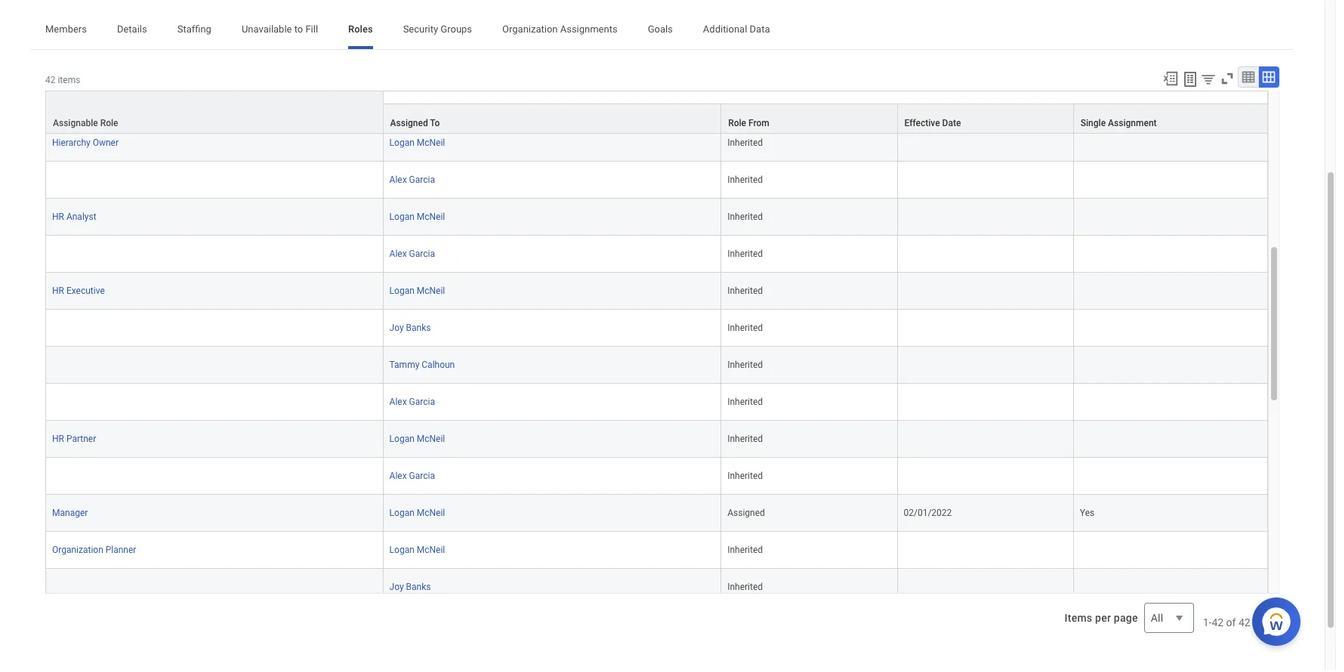 Task type: vqa. For each thing, say whether or not it's contained in the screenshot.
Competencies
no



Task type: locate. For each thing, give the bounding box(es) containing it.
planner
[[106, 544, 136, 555]]

3 logan mcneil link from the top
[[390, 282, 445, 296]]

assigned to
[[390, 118, 440, 128]]

logan for planner
[[390, 544, 415, 555]]

teresa
[[390, 100, 417, 111]]

logan mcneil link
[[390, 134, 445, 148], [390, 208, 445, 222], [390, 282, 445, 296], [390, 430, 445, 444], [390, 504, 445, 518], [390, 541, 445, 555]]

0 vertical spatial hr
[[52, 211, 64, 222]]

6 logan from the top
[[390, 544, 415, 555]]

hr left executive
[[52, 285, 64, 296]]

11 inherited from the top
[[728, 470, 763, 481]]

1 vertical spatial joy banks link
[[390, 578, 431, 592]]

4 garcia from the top
[[409, 470, 435, 481]]

42 left of
[[1212, 616, 1224, 628]]

10 row from the top
[[45, 383, 1268, 420]]

1 vertical spatial joy
[[390, 581, 404, 592]]

3 logan from the top
[[390, 285, 415, 296]]

items
[[1065, 612, 1093, 624]]

logan mcneil link for planner
[[390, 541, 445, 555]]

14 row from the top
[[45, 532, 1268, 569]]

1 row from the top
[[45, 87, 1268, 124]]

logan for executive
[[390, 285, 415, 296]]

hr for hr partner
[[52, 433, 64, 444]]

42 items
[[45, 75, 80, 86]]

row containing tammy calhoun
[[45, 346, 1268, 383]]

security
[[403, 24, 438, 35]]

0 vertical spatial organization
[[502, 24, 558, 35]]

2 row from the top
[[45, 103, 1268, 133]]

3 row from the top
[[45, 124, 1268, 161]]

details
[[117, 24, 147, 35]]

groups
[[441, 24, 472, 35]]

0 horizontal spatial role
[[100, 118, 118, 128]]

5 logan from the top
[[390, 507, 415, 518]]

1 banks from the top
[[406, 322, 431, 333]]

assigned for assigned to
[[390, 118, 428, 128]]

organization left assignments
[[502, 24, 558, 35]]

0 horizontal spatial organization
[[52, 544, 103, 555]]

to
[[294, 24, 303, 35]]

alex for 3rd 'alex garcia' link from the top of the page
[[390, 396, 407, 407]]

2 logan mcneil from the top
[[390, 211, 445, 222]]

1 vertical spatial banks
[[406, 581, 431, 592]]

4 alex from the top
[[390, 470, 407, 481]]

assignable role row
[[45, 90, 1268, 133]]

data
[[750, 24, 770, 35]]

organization planner
[[52, 544, 136, 555]]

1 horizontal spatial organization
[[502, 24, 558, 35]]

1 horizontal spatial role
[[728, 118, 746, 128]]

joy
[[390, 322, 404, 333], [390, 581, 404, 592]]

executive
[[66, 285, 105, 296]]

4 logan mcneil from the top
[[390, 433, 445, 444]]

security groups
[[403, 24, 472, 35]]

3 alex garcia link from the top
[[390, 393, 435, 407]]

3 hr from the top
[[52, 433, 64, 444]]

2 logan from the top
[[390, 211, 415, 222]]

garcia for 2nd 'alex garcia' link
[[409, 248, 435, 259]]

mcneil
[[417, 137, 445, 148], [417, 211, 445, 222], [417, 285, 445, 296], [417, 433, 445, 444], [417, 507, 445, 518], [417, 544, 445, 555]]

2 alex from the top
[[390, 248, 407, 259]]

1 alex garcia link from the top
[[390, 171, 435, 185]]

42 up 'assignable'
[[45, 75, 56, 86]]

mcneil for planner
[[417, 544, 445, 555]]

5 row from the top
[[45, 198, 1268, 235]]

logan mcneil link for analyst
[[390, 208, 445, 222]]

logan mcneil for partner
[[390, 433, 445, 444]]

1 garcia from the top
[[409, 174, 435, 185]]

1 vertical spatial organization
[[52, 544, 103, 555]]

logan mcneil
[[390, 137, 445, 148], [390, 211, 445, 222], [390, 285, 445, 296], [390, 433, 445, 444], [390, 507, 445, 518], [390, 544, 445, 555]]

hr
[[52, 211, 64, 222], [52, 285, 64, 296], [52, 433, 64, 444]]

9 row from the top
[[45, 346, 1268, 383]]

assignable role button
[[46, 91, 383, 133]]

alex
[[390, 174, 407, 185], [390, 248, 407, 259], [390, 396, 407, 407], [390, 470, 407, 481]]

assignable
[[53, 118, 98, 128]]

13 inherited from the top
[[728, 581, 763, 592]]

logan
[[390, 137, 415, 148], [390, 211, 415, 222], [390, 285, 415, 296], [390, 433, 415, 444], [390, 507, 415, 518], [390, 544, 415, 555]]

items per page
[[1065, 612, 1138, 624]]

garcia
[[409, 174, 435, 185], [409, 248, 435, 259], [409, 396, 435, 407], [409, 470, 435, 481]]

hr executive link
[[52, 282, 105, 296]]

0 vertical spatial joy
[[390, 322, 404, 333]]

0 vertical spatial assigned
[[390, 118, 428, 128]]

1 vertical spatial assigned
[[728, 507, 765, 518]]

0 vertical spatial items
[[58, 75, 80, 86]]

42
[[45, 75, 56, 86], [1212, 616, 1224, 628], [1239, 616, 1251, 628]]

hr left 'partner'
[[52, 433, 64, 444]]

row containing assigned to
[[45, 103, 1268, 133]]

3 garcia from the top
[[409, 396, 435, 407]]

manager link
[[52, 504, 88, 518]]

1 alex from the top
[[390, 174, 407, 185]]

0 vertical spatial banks
[[406, 322, 431, 333]]

4 alex garcia link from the top
[[390, 467, 435, 481]]

2 garcia from the top
[[409, 248, 435, 259]]

garcia for 3rd 'alex garcia' link from the top of the page
[[409, 396, 435, 407]]

2 horizontal spatial 42
[[1239, 616, 1251, 628]]

1 vertical spatial hr
[[52, 285, 64, 296]]

organization for organization assignments
[[502, 24, 558, 35]]

alex garcia
[[390, 174, 435, 185], [390, 248, 435, 259], [390, 396, 435, 407], [390, 470, 435, 481]]

3 inherited from the top
[[728, 174, 763, 185]]

1 inherited from the top
[[728, 100, 763, 111]]

tab list
[[30, 13, 1295, 49]]

logan mcneil for executive
[[390, 285, 445, 296]]

2 mcneil from the top
[[417, 211, 445, 222]]

0 vertical spatial joy banks link
[[390, 319, 431, 333]]

2 logan mcneil link from the top
[[390, 208, 445, 222]]

items right of
[[1253, 616, 1280, 628]]

row
[[45, 87, 1268, 124], [45, 103, 1268, 133], [45, 124, 1268, 161], [45, 161, 1268, 198], [45, 198, 1268, 235], [45, 235, 1268, 272], [45, 272, 1268, 309], [45, 309, 1268, 346], [45, 346, 1268, 383], [45, 383, 1268, 420], [45, 420, 1268, 457], [45, 457, 1268, 494], [45, 494, 1268, 532], [45, 532, 1268, 569], [45, 569, 1268, 606]]

joy banks link
[[390, 319, 431, 333], [390, 578, 431, 592]]

role up the owner
[[100, 118, 118, 128]]

3 logan mcneil from the top
[[390, 285, 445, 296]]

items up 'assignable'
[[58, 75, 80, 86]]

hr analyst
[[52, 211, 96, 222]]

1 mcneil from the top
[[417, 137, 445, 148]]

role
[[100, 118, 118, 128], [728, 118, 746, 128]]

0 vertical spatial joy banks
[[390, 322, 431, 333]]

export to excel image
[[1163, 71, 1179, 87]]

assigned inside popup button
[[390, 118, 428, 128]]

organization
[[502, 24, 558, 35], [52, 544, 103, 555]]

6 row from the top
[[45, 235, 1268, 272]]

additional data
[[703, 24, 770, 35]]

banks for first joy banks link
[[406, 322, 431, 333]]

11 row from the top
[[45, 420, 1268, 457]]

assigned for assigned
[[728, 507, 765, 518]]

42 right of
[[1239, 616, 1251, 628]]

1 horizontal spatial assigned
[[728, 507, 765, 518]]

toolbar
[[1156, 67, 1280, 90]]

1 horizontal spatial items
[[1253, 616, 1280, 628]]

1-42 of 42 items
[[1203, 616, 1280, 628]]

export to worksheets image
[[1182, 71, 1200, 89]]

4 mcneil from the top
[[417, 433, 445, 444]]

hierarchy owner link
[[52, 134, 119, 148]]

3 alex garcia from the top
[[390, 396, 435, 407]]

1 logan mcneil from the top
[[390, 137, 445, 148]]

hr executive
[[52, 285, 105, 296]]

2 hr from the top
[[52, 285, 64, 296]]

hr partner link
[[52, 430, 96, 444]]

8 inherited from the top
[[728, 359, 763, 370]]

3 mcneil from the top
[[417, 285, 445, 296]]

5 inherited from the top
[[728, 248, 763, 259]]

hr partner
[[52, 433, 96, 444]]

items inside status
[[1253, 616, 1280, 628]]

logan mcneil link for partner
[[390, 430, 445, 444]]

alex garcia link
[[390, 171, 435, 185], [390, 245, 435, 259], [390, 393, 435, 407], [390, 467, 435, 481]]

mcneil for owner
[[417, 137, 445, 148]]

single
[[1081, 118, 1106, 128]]

role left the "from" at the top right
[[728, 118, 746, 128]]

cell
[[45, 87, 383, 124], [898, 87, 1074, 124], [1074, 87, 1268, 124], [898, 124, 1074, 161], [1074, 124, 1268, 161], [45, 161, 383, 198], [898, 161, 1074, 198], [1074, 161, 1268, 198], [898, 198, 1074, 235], [1074, 198, 1268, 235], [45, 235, 383, 272], [898, 235, 1074, 272], [1074, 235, 1268, 272], [898, 272, 1074, 309], [1074, 272, 1268, 309], [45, 309, 383, 346], [898, 309, 1074, 346], [1074, 309, 1268, 346], [45, 346, 383, 383], [898, 346, 1074, 383], [1074, 346, 1268, 383], [45, 383, 383, 420], [898, 383, 1074, 420], [1074, 383, 1268, 420], [898, 420, 1074, 457], [1074, 420, 1268, 457], [45, 457, 383, 494], [898, 457, 1074, 494], [1074, 457, 1268, 494], [898, 532, 1074, 569], [1074, 532, 1268, 569], [45, 569, 383, 606], [898, 569, 1074, 606], [1074, 569, 1268, 606]]

joy banks
[[390, 322, 431, 333], [390, 581, 431, 592]]

0 horizontal spatial 42
[[45, 75, 56, 86]]

2 vertical spatial hr
[[52, 433, 64, 444]]

logan for partner
[[390, 433, 415, 444]]

assigned
[[390, 118, 428, 128], [728, 507, 765, 518]]

page
[[1114, 612, 1138, 624]]

13 row from the top
[[45, 494, 1268, 532]]

3 alex from the top
[[390, 396, 407, 407]]

7 row from the top
[[45, 272, 1268, 309]]

6 logan mcneil link from the top
[[390, 541, 445, 555]]

2 banks from the top
[[406, 581, 431, 592]]

4 row from the top
[[45, 161, 1268, 198]]

6 mcneil from the top
[[417, 544, 445, 555]]

inherited
[[728, 100, 763, 111], [728, 137, 763, 148], [728, 174, 763, 185], [728, 211, 763, 222], [728, 248, 763, 259], [728, 285, 763, 296], [728, 322, 763, 333], [728, 359, 763, 370], [728, 396, 763, 407], [728, 433, 763, 444], [728, 470, 763, 481], [728, 544, 763, 555], [728, 581, 763, 592]]

fullscreen image
[[1219, 71, 1236, 87]]

1 vertical spatial joy banks
[[390, 581, 431, 592]]

4 logan mcneil link from the top
[[390, 430, 445, 444]]

calhoun
[[422, 359, 455, 370]]

1 logan mcneil link from the top
[[390, 134, 445, 148]]

0 horizontal spatial assigned
[[390, 118, 428, 128]]

hr left analyst
[[52, 211, 64, 222]]

1 logan from the top
[[390, 137, 415, 148]]

single assignment button
[[1074, 104, 1268, 133]]

of
[[1227, 616, 1236, 628]]

1-
[[1203, 616, 1212, 628]]

unavailable
[[242, 24, 292, 35]]

role inside row
[[100, 118, 118, 128]]

7 inherited from the top
[[728, 322, 763, 333]]

6 logan mcneil from the top
[[390, 544, 445, 555]]

banks
[[406, 322, 431, 333], [406, 581, 431, 592]]

2 joy from the top
[[390, 581, 404, 592]]

teresa serrano link
[[390, 97, 450, 111]]

12 row from the top
[[45, 457, 1268, 494]]

alex for 1st 'alex garcia' link from the top
[[390, 174, 407, 185]]

1 vertical spatial items
[[1253, 616, 1280, 628]]

yes
[[1080, 507, 1095, 518]]

organization down manager
[[52, 544, 103, 555]]

hr inside 'link'
[[52, 285, 64, 296]]

fill
[[306, 24, 318, 35]]

1 role from the left
[[100, 118, 118, 128]]

4 logan from the top
[[390, 433, 415, 444]]

staffing
[[177, 24, 211, 35]]

organization inside tab list
[[502, 24, 558, 35]]

hr inside 'link'
[[52, 433, 64, 444]]

row containing organization planner
[[45, 532, 1268, 569]]

items
[[58, 75, 80, 86], [1253, 616, 1280, 628]]

1 hr from the top
[[52, 211, 64, 222]]

2 joy banks from the top
[[390, 581, 431, 592]]

2 alex garcia link from the top
[[390, 245, 435, 259]]



Task type: describe. For each thing, give the bounding box(es) containing it.
tammy calhoun link
[[390, 356, 455, 370]]

12 inherited from the top
[[728, 544, 763, 555]]

additional
[[703, 24, 747, 35]]

hierarchy
[[52, 137, 90, 148]]

organization assignments
[[502, 24, 618, 35]]

5 logan mcneil from the top
[[390, 507, 445, 518]]

serrano
[[419, 100, 450, 111]]

effective
[[905, 118, 940, 128]]

expand table image
[[1262, 70, 1277, 85]]

assignment
[[1108, 118, 1157, 128]]

partner
[[66, 433, 96, 444]]

2 role from the left
[[728, 118, 746, 128]]

alex for 2nd 'alex garcia' link
[[390, 248, 407, 259]]

mcneil for analyst
[[417, 211, 445, 222]]

hr analyst link
[[52, 208, 96, 222]]

row containing manager
[[45, 494, 1268, 532]]

teresa serrano
[[390, 100, 450, 111]]

organization planner link
[[52, 541, 136, 555]]

logan mcneil link for executive
[[390, 282, 445, 296]]

2 alex garcia from the top
[[390, 248, 435, 259]]

effective date
[[905, 118, 961, 128]]

table image
[[1241, 70, 1256, 85]]

date
[[943, 118, 961, 128]]

5 mcneil from the top
[[417, 507, 445, 518]]

10 inherited from the top
[[728, 433, 763, 444]]

1 joy banks from the top
[[390, 322, 431, 333]]

row containing teresa serrano
[[45, 87, 1268, 124]]

5 logan mcneil link from the top
[[390, 504, 445, 518]]

4 alex garcia from the top
[[390, 470, 435, 481]]

logan mcneil for analyst
[[390, 211, 445, 222]]

single assignment
[[1081, 118, 1157, 128]]

hierarchy owner
[[52, 137, 119, 148]]

banks for 1st joy banks link from the bottom
[[406, 581, 431, 592]]

row containing hr analyst
[[45, 198, 1268, 235]]

logan for owner
[[390, 137, 415, 148]]

logan mcneil for owner
[[390, 137, 445, 148]]

1 horizontal spatial 42
[[1212, 616, 1224, 628]]

hr for hr executive
[[52, 285, 64, 296]]

row containing hr executive
[[45, 272, 1268, 309]]

15 row from the top
[[45, 569, 1268, 606]]

hr for hr analyst
[[52, 211, 64, 222]]

9 inherited from the top
[[728, 396, 763, 407]]

organization for organization planner
[[52, 544, 103, 555]]

items per page element
[[1063, 593, 1194, 642]]

0 horizontal spatial items
[[58, 75, 80, 86]]

1-42 of 42 items status
[[1203, 615, 1280, 630]]

effective date button
[[898, 104, 1073, 133]]

from
[[749, 118, 770, 128]]

garcia for fourth 'alex garcia' link from the top of the page
[[409, 470, 435, 481]]

roles
[[348, 24, 373, 35]]

logan for analyst
[[390, 211, 415, 222]]

analyst
[[66, 211, 96, 222]]

goals
[[648, 24, 673, 35]]

2 inherited from the top
[[728, 137, 763, 148]]

1 alex garcia from the top
[[390, 174, 435, 185]]

row containing hr partner
[[45, 420, 1268, 457]]

8 row from the top
[[45, 309, 1268, 346]]

role from button
[[722, 104, 897, 133]]

tammy
[[390, 359, 420, 370]]

alex for fourth 'alex garcia' link from the top of the page
[[390, 470, 407, 481]]

select to filter grid data image
[[1200, 71, 1217, 87]]

assigned to button
[[383, 104, 721, 133]]

logan mcneil for planner
[[390, 544, 445, 555]]

owner
[[93, 137, 119, 148]]

unavailable to fill
[[242, 24, 318, 35]]

2 joy banks link from the top
[[390, 578, 431, 592]]

1 joy banks link from the top
[[390, 319, 431, 333]]

manager
[[52, 507, 88, 518]]

role from
[[728, 118, 770, 128]]

assignments
[[560, 24, 618, 35]]

6 inherited from the top
[[728, 285, 763, 296]]

members
[[45, 24, 87, 35]]

4 inherited from the top
[[728, 211, 763, 222]]

logan mcneil link for owner
[[390, 134, 445, 148]]

tammy calhoun
[[390, 359, 455, 370]]

per
[[1095, 612, 1111, 624]]

mcneil for partner
[[417, 433, 445, 444]]

02/01/2022
[[904, 507, 952, 518]]

assignable role
[[53, 118, 118, 128]]

garcia for 1st 'alex garcia' link from the top
[[409, 174, 435, 185]]

tab list containing members
[[30, 13, 1295, 49]]

row containing hierarchy owner
[[45, 124, 1268, 161]]

1 joy from the top
[[390, 322, 404, 333]]

to
[[430, 118, 440, 128]]

mcneil for executive
[[417, 285, 445, 296]]



